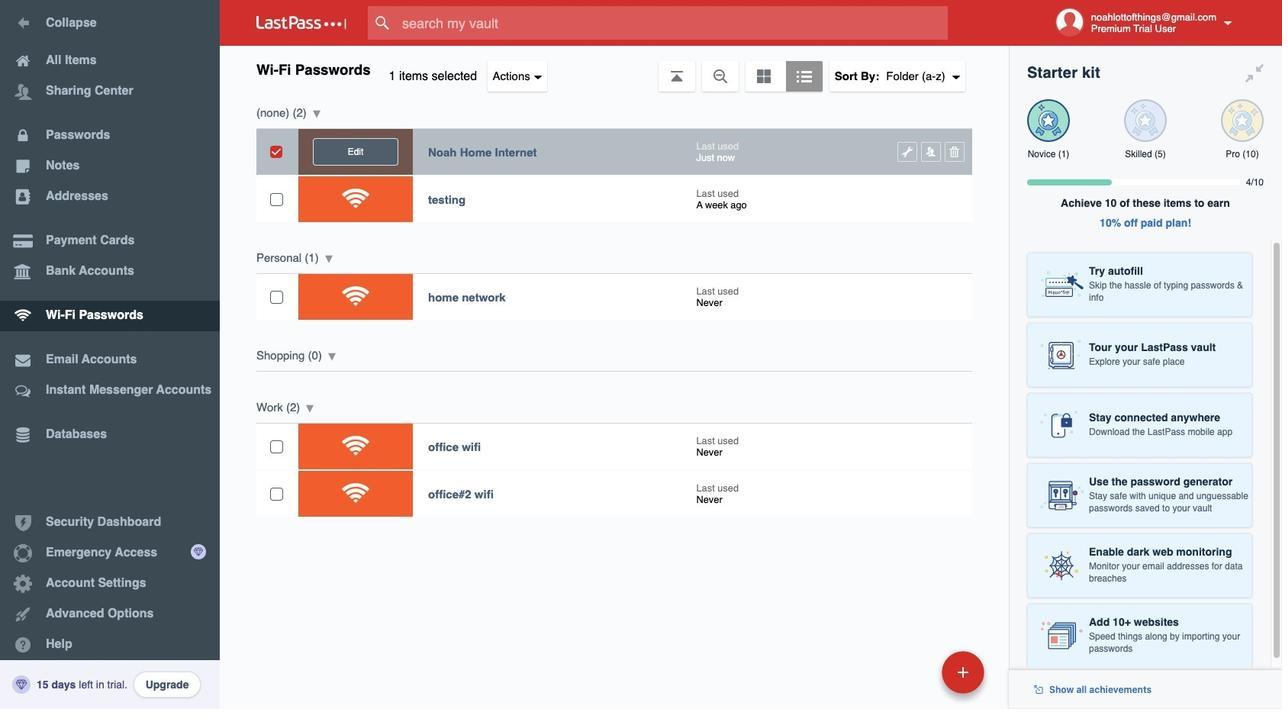 Task type: locate. For each thing, give the bounding box(es) containing it.
main navigation navigation
[[0, 0, 220, 709]]

new item element
[[837, 651, 990, 694]]

search my vault text field
[[368, 6, 978, 40]]

new item navigation
[[837, 647, 994, 709]]



Task type: vqa. For each thing, say whether or not it's contained in the screenshot.
dialog
no



Task type: describe. For each thing, give the bounding box(es) containing it.
Search search field
[[368, 6, 978, 40]]

lastpass image
[[257, 16, 347, 30]]

vault options navigation
[[220, 46, 1009, 92]]



